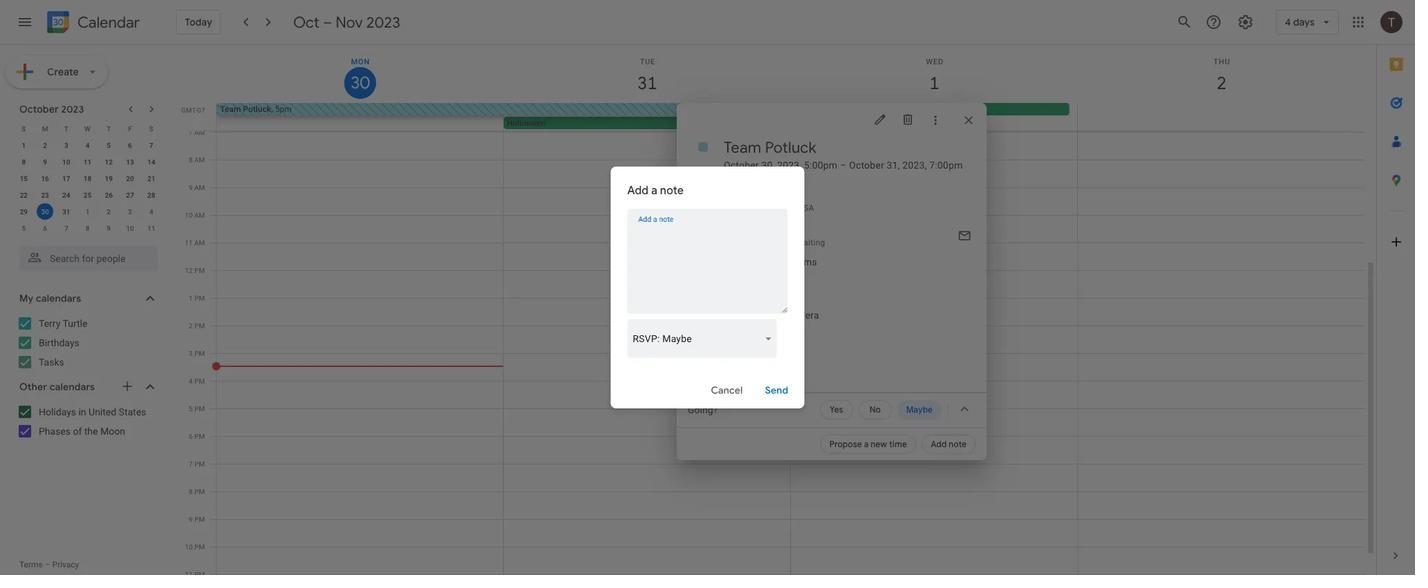 Task type: describe. For each thing, give the bounding box(es) containing it.
30 for 30 minutes before
[[724, 376, 735, 388]]

9 pm
[[189, 516, 205, 524]]

am for 7 am
[[194, 128, 205, 136]]

1 s from the left
[[22, 125, 26, 133]]

potluck for team potluck october 30, 2023, 5:00pm – october 31, 2023, 7:00pm
[[765, 138, 817, 157]]

team for team potluck , 5pm halloween
[[220, 105, 241, 114]]

11 for 11 am
[[185, 239, 193, 247]]

month
[[935, 105, 959, 114]]

7 for 7 am
[[189, 128, 193, 136]]

2 pm
[[189, 322, 205, 330]]

organizer
[[752, 270, 789, 280]]

pm for 5 pm
[[194, 405, 205, 413]]

w
[[85, 125, 91, 133]]

team potluck heading
[[724, 138, 817, 157]]

yes button
[[820, 401, 853, 420]]

row containing 1
[[13, 137, 162, 154]]

food!
[[760, 354, 783, 365]]

pm for 4 pm
[[194, 377, 205, 386]]

my
[[19, 293, 33, 305]]

first day of american indian heritage month
[[794, 105, 959, 114]]

8 am
[[189, 156, 205, 164]]

10 pm
[[185, 543, 205, 552]]

christina
[[752, 310, 791, 321]]

4 for november 4 element
[[149, 208, 153, 216]]

add for add note
[[931, 440, 947, 450]]

minutes
[[738, 376, 773, 388]]

1 vertical spatial 2023
[[61, 103, 84, 116]]

awaiting
[[793, 238, 825, 248]]

5 for november 5 element
[[22, 224, 26, 233]]

a for add
[[651, 184, 658, 198]]

am for 8 am
[[194, 156, 205, 164]]

cancel
[[711, 385, 743, 397]]

states
[[119, 407, 146, 418]]

8 up 15 element
[[22, 158, 26, 166]]

18
[[84, 174, 91, 183]]

christina overa
[[752, 310, 819, 321]]

31
[[62, 208, 70, 216]]

turtle inside my calendars list
[[63, 318, 87, 329]]

27 element
[[122, 187, 138, 203]]

3 for november 3 element
[[128, 208, 132, 216]]

30, today element
[[37, 203, 53, 220]]

1 for november 1 element
[[86, 208, 90, 216]]

yes
[[830, 405, 843, 416]]

going?
[[688, 405, 718, 416]]

2 2023, from the left
[[903, 160, 927, 171]]

moon
[[100, 426, 125, 437]]

november 11 element
[[143, 220, 160, 237]]

turtle inside tree item
[[776, 288, 802, 299]]

christina overa tree item
[[705, 305, 987, 327]]

send
[[765, 385, 789, 397]]

main drawer image
[[17, 14, 33, 30]]

9 up 16 element
[[43, 158, 47, 166]]

privacy link
[[52, 561, 79, 570]]

3 for 3 pm
[[189, 350, 193, 358]]

12 pm
[[185, 266, 205, 275]]

5 for 5 pm
[[189, 405, 193, 413]]

6 pm
[[189, 433, 205, 441]]

0 horizontal spatial october
[[19, 103, 59, 116]]

in
[[79, 407, 86, 418]]

none text field inside 'add a note' dialog
[[627, 225, 788, 308]]

send button
[[755, 374, 799, 408]]

– inside team potluck october 30, 2023, 5:00pm – october 31, 2023, 7:00pm
[[840, 160, 847, 171]]

maybe,
[[756, 238, 783, 248]]

maria williams
[[724, 398, 790, 410]]

1 t from the left
[[64, 125, 68, 133]]

gmt-
[[181, 106, 197, 114]]

19
[[105, 174, 113, 183]]

2 s from the left
[[149, 125, 153, 133]]

pm for 2 pm
[[194, 322, 205, 330]]

21 element
[[143, 170, 160, 187]]

0 horizontal spatial 4
[[86, 141, 90, 150]]

calendars for other calendars
[[50, 381, 95, 394]]

17 element
[[58, 170, 75, 187]]

10 element
[[58, 154, 75, 170]]

today
[[185, 16, 212, 28]]

my calendars button
[[3, 288, 172, 310]]

propose
[[830, 440, 862, 450]]

– for nov
[[323, 12, 332, 32]]

9 for 9 pm
[[189, 516, 193, 524]]

rsvp: maybe
[[633, 333, 692, 345]]

9 for november 9 element
[[107, 224, 111, 233]]

calendar element
[[44, 8, 140, 39]]

holidays
[[39, 407, 76, 418]]

usa
[[798, 203, 815, 213]]

terms
[[19, 561, 43, 570]]

25
[[84, 191, 91, 199]]

1 yes, 1 maybe, 2 awaiting
[[724, 238, 825, 248]]

cancel button
[[705, 374, 749, 408]]

,
[[271, 105, 273, 114]]

07
[[197, 106, 205, 114]]

tim burton tree item
[[705, 327, 987, 349]]

november 4 element
[[143, 203, 160, 220]]

5:00pm
[[804, 160, 838, 171]]

propose a new time
[[830, 440, 907, 450]]

add for add a note
[[627, 184, 649, 198]]

note inside "button"
[[949, 440, 967, 450]]

31 element
[[58, 203, 75, 220]]

28
[[147, 191, 155, 199]]

14
[[147, 158, 155, 166]]

17
[[62, 174, 70, 183]]

12 for 12 pm
[[185, 266, 193, 275]]

RSVP: Maybe text field
[[633, 327, 692, 352]]

10 for 10 element
[[62, 158, 70, 166]]

9 am
[[189, 183, 205, 192]]

16 element
[[37, 170, 53, 187]]

my calendars list
[[3, 313, 172, 374]]

pm for 6 pm
[[194, 433, 205, 441]]

november 2 element
[[100, 203, 117, 220]]

10 for 10 am
[[185, 211, 193, 219]]

26
[[105, 191, 113, 199]]

12 for 12
[[105, 158, 113, 166]]

5pm
[[275, 105, 292, 114]]

yes,
[[731, 238, 746, 248]]

24
[[62, 191, 70, 199]]

other
[[19, 381, 47, 394]]

calendars for my calendars
[[36, 293, 81, 305]]

maybe inside rsvp: maybe text box
[[663, 333, 692, 345]]

am for 11 am
[[194, 239, 205, 247]]

halloween button
[[504, 117, 782, 129]]

7 for november 7 element
[[64, 224, 68, 233]]

31,
[[887, 160, 900, 171]]

rsvp: maybe button
[[627, 320, 777, 359]]

22 element
[[15, 187, 32, 203]]

my calendars
[[19, 293, 81, 305]]

oct – nov 2023
[[293, 12, 400, 32]]

16
[[41, 174, 49, 183]]

calendar
[[78, 13, 140, 32]]

1 horizontal spatial october
[[724, 160, 759, 171]]

27
[[126, 191, 134, 199]]

before
[[776, 376, 805, 388]]

0 horizontal spatial 3
[[64, 141, 68, 150]]

heritage
[[901, 105, 933, 114]]

1 horizontal spatial 6
[[128, 141, 132, 150]]

day
[[813, 105, 827, 114]]

28 element
[[143, 187, 160, 203]]

10 for the "november 10" element
[[126, 224, 134, 233]]

terry turtle, maybe attending tree item
[[705, 282, 987, 305]]

other calendars list
[[3, 401, 172, 443]]

2 down m
[[43, 141, 47, 150]]

pm for 3 pm
[[194, 350, 205, 358]]

november 5 element
[[15, 220, 32, 237]]

row containing s
[[13, 120, 162, 137]]

6 for november 6 element
[[43, 224, 47, 233]]

rsvp:
[[633, 333, 660, 345]]

hide additional actions image
[[958, 403, 972, 417]]

8 for november 8 element
[[86, 224, 90, 233]]

pm for 10 pm
[[194, 543, 205, 552]]

potluck for team potluck , 5pm halloween
[[243, 105, 271, 114]]

23
[[41, 191, 49, 199]]

propose a new time button
[[821, 435, 916, 454]]

5 pm
[[189, 405, 205, 413]]

11 for 11 element
[[84, 158, 91, 166]]

guests tree
[[671, 253, 987, 349]]

19 element
[[100, 170, 117, 187]]

10 for 10 pm
[[185, 543, 193, 552]]

pm for 8 pm
[[194, 488, 205, 496]]

add note button
[[922, 435, 976, 454]]

7 up 14 element
[[149, 141, 153, 150]]



Task type: locate. For each thing, give the bounding box(es) containing it.
1 up 15 element
[[22, 141, 26, 150]]

1 horizontal spatial 5
[[107, 141, 111, 150]]

phases of the moon
[[39, 426, 125, 437]]

2 vertical spatial 4
[[189, 377, 193, 386]]

calendars inside dropdown button
[[50, 381, 95, 394]]

1 horizontal spatial s
[[149, 125, 153, 133]]

maria williams, attending, organizer tree item
[[705, 253, 987, 282]]

row group containing 1
[[13, 137, 162, 237]]

7 down gmt-
[[189, 128, 193, 136]]

6
[[128, 141, 132, 150], [43, 224, 47, 233], [189, 433, 193, 441]]

1 horizontal spatial t
[[107, 125, 111, 133]]

6 down the 30, today element
[[43, 224, 47, 233]]

row containing 8
[[13, 154, 162, 170]]

a down halloween button
[[651, 184, 658, 198]]

ca,
[[783, 203, 796, 213]]

6 up 7 pm
[[189, 433, 193, 441]]

1 horizontal spatial maria
[[752, 256, 777, 268]]

3 down 2 pm
[[189, 350, 193, 358]]

11 am
[[185, 239, 205, 247]]

5 up 12 element
[[107, 141, 111, 150]]

1 vertical spatial of
[[73, 426, 82, 437]]

– for privacy
[[45, 561, 50, 570]]

maybe inside maybe button
[[907, 405, 933, 416]]

1 horizontal spatial 30
[[724, 376, 735, 388]]

11 up 18 at the top
[[84, 158, 91, 166]]

terry turtle inside my calendars list
[[39, 318, 87, 329]]

0 vertical spatial 3
[[64, 141, 68, 150]]

pm down 4 pm
[[194, 405, 205, 413]]

2 horizontal spatial 4
[[189, 377, 193, 386]]

0 vertical spatial potluck
[[243, 105, 271, 114]]

0 horizontal spatial terry turtle
[[39, 318, 87, 329]]

0 vertical spatial 12
[[105, 158, 113, 166]]

1 horizontal spatial potluck
[[765, 138, 817, 157]]

maria up organizer
[[752, 256, 777, 268]]

5 am from the top
[[194, 239, 205, 247]]

7 pm from the top
[[194, 433, 205, 441]]

4 am from the top
[[194, 211, 205, 219]]

f
[[128, 125, 132, 133]]

add down halloween button
[[627, 184, 649, 198]]

7 pm
[[189, 460, 205, 469]]

9 down november 2 element
[[107, 224, 111, 233]]

row inside grid
[[210, 103, 1377, 131]]

1 horizontal spatial –
[[323, 12, 332, 32]]

1 vertical spatial 3
[[128, 208, 132, 216]]

11
[[84, 158, 91, 166], [147, 224, 155, 233], [185, 239, 193, 247]]

s left m
[[22, 125, 26, 133]]

yummy
[[724, 354, 757, 365]]

3 pm
[[189, 350, 205, 358]]

1 down 12 pm
[[189, 294, 193, 302]]

maybe
[[663, 333, 692, 345], [907, 405, 933, 416]]

other calendars
[[19, 381, 95, 394]]

privacy
[[52, 561, 79, 570]]

2 vertical spatial 3
[[189, 350, 193, 358]]

san francisco, ca, usa button
[[677, 184, 987, 219]]

4
[[86, 141, 90, 150], [149, 208, 153, 216], [189, 377, 193, 386]]

5 inside grid
[[189, 405, 193, 413]]

0 horizontal spatial s
[[22, 125, 26, 133]]

pm up 2 pm
[[194, 294, 205, 302]]

0 horizontal spatial note
[[660, 184, 684, 198]]

1 for 1 pm
[[189, 294, 193, 302]]

0 vertical spatial 11
[[84, 158, 91, 166]]

terry inside my calendars list
[[39, 318, 60, 329]]

1 vertical spatial terry
[[39, 318, 60, 329]]

25 element
[[79, 187, 96, 203]]

t left w
[[64, 125, 68, 133]]

10 up the 17
[[62, 158, 70, 166]]

maria down cancel
[[724, 398, 749, 410]]

2 t from the left
[[107, 125, 111, 133]]

1 up november 8 element
[[86, 208, 90, 216]]

1 horizontal spatial 4
[[149, 208, 153, 216]]

9 for 9 am
[[189, 183, 193, 192]]

0 vertical spatial maybe
[[663, 333, 692, 345]]

williams for maria williams organizer
[[780, 256, 817, 268]]

0 vertical spatial maria
[[752, 256, 777, 268]]

1 vertical spatial add
[[931, 440, 947, 450]]

add inside dialog
[[627, 184, 649, 198]]

15 element
[[15, 170, 32, 187]]

a
[[651, 184, 658, 198], [864, 440, 869, 450]]

0 horizontal spatial 12
[[105, 158, 113, 166]]

1 vertical spatial williams
[[752, 398, 790, 410]]

pm up 1 pm
[[194, 266, 205, 275]]

30 inside the 30, today element
[[41, 208, 49, 216]]

1 horizontal spatial note
[[949, 440, 967, 450]]

26 element
[[100, 187, 117, 203]]

5 pm from the top
[[194, 377, 205, 386]]

20
[[126, 174, 134, 183]]

am for 9 am
[[194, 183, 205, 192]]

–
[[323, 12, 332, 32], [840, 160, 847, 171], [45, 561, 50, 570]]

maria for maria williams organizer
[[752, 256, 777, 268]]

team right 07
[[220, 105, 241, 114]]

6 pm from the top
[[194, 405, 205, 413]]

1 vertical spatial 6
[[43, 224, 47, 233]]

2 right maybe, on the right top of the page
[[785, 238, 790, 248]]

pm for 7 pm
[[194, 460, 205, 469]]

october
[[19, 103, 59, 116], [724, 160, 759, 171], [849, 160, 884, 171]]

remove from this calendar image
[[901, 113, 915, 127]]

2023,
[[777, 160, 802, 171], [903, 160, 927, 171]]

1 vertical spatial 12
[[185, 266, 193, 275]]

1 vertical spatial 4
[[149, 208, 153, 216]]

potluck left 5pm on the left top
[[243, 105, 271, 114]]

0 vertical spatial 5
[[107, 141, 111, 150]]

gmt-07
[[181, 106, 205, 114]]

4 up 11 element
[[86, 141, 90, 150]]

24 element
[[58, 187, 75, 203]]

tim
[[752, 332, 769, 343]]

of inside other calendars list
[[73, 426, 82, 437]]

add a note dialog
[[611, 167, 805, 409]]

10 am
[[185, 211, 205, 219]]

4 up 5 pm
[[189, 377, 193, 386]]

of
[[829, 105, 837, 114], [73, 426, 82, 437]]

terry
[[752, 288, 774, 299], [39, 318, 60, 329]]

5 down 29 element
[[22, 224, 26, 233]]

terry turtle inside terry turtle, maybe attending tree item
[[752, 288, 802, 299]]

williams for maria williams
[[752, 398, 790, 410]]

0 vertical spatial 4
[[86, 141, 90, 150]]

12 down 11 am at the left top of page
[[185, 266, 193, 275]]

14 element
[[143, 154, 160, 170]]

0 horizontal spatial team
[[220, 105, 241, 114]]

None search field
[[0, 241, 172, 271]]

1 left yes,
[[724, 238, 729, 248]]

1 vertical spatial a
[[864, 440, 869, 450]]

7 down 31 element
[[64, 224, 68, 233]]

12 inside grid
[[185, 266, 193, 275]]

pm down 7 pm
[[194, 488, 205, 496]]

2 vertical spatial 11
[[185, 239, 193, 247]]

23 element
[[37, 187, 53, 203]]

0 horizontal spatial –
[[45, 561, 50, 570]]

8 for 8 pm
[[189, 488, 193, 496]]

0 vertical spatial 2023
[[367, 12, 400, 32]]

holidays in united states
[[39, 407, 146, 418]]

october 2023 grid
[[13, 120, 162, 237]]

united
[[89, 407, 116, 418]]

november 3 element
[[122, 203, 138, 220]]

0 horizontal spatial terry
[[39, 318, 60, 329]]

terry turtle
[[752, 288, 802, 299], [39, 318, 87, 329]]

row containing 5
[[13, 220, 162, 237]]

10 up 11 am at the left top of page
[[185, 211, 193, 219]]

1 am from the top
[[194, 128, 205, 136]]

calendar heading
[[75, 13, 140, 32]]

tim burton
[[752, 332, 801, 343]]

0 horizontal spatial 11
[[84, 158, 91, 166]]

3 down the 27 element
[[128, 208, 132, 216]]

2 horizontal spatial 11
[[185, 239, 193, 247]]

a for propose
[[864, 440, 869, 450]]

grid containing team potluck
[[177, 45, 1377, 576]]

williams down send
[[752, 398, 790, 410]]

november 9 element
[[100, 220, 117, 237]]

williams down awaiting
[[780, 256, 817, 268]]

7 am
[[189, 128, 205, 136]]

– right oct
[[323, 12, 332, 32]]

1 vertical spatial 11
[[147, 224, 155, 233]]

3 up 10 element
[[64, 141, 68, 150]]

pm down 2 pm
[[194, 350, 205, 358]]

1 vertical spatial turtle
[[63, 318, 87, 329]]

of inside button
[[829, 105, 837, 114]]

7 for 7 pm
[[189, 460, 193, 469]]

pm down '8 pm'
[[194, 516, 205, 524]]

maria for maria williams
[[724, 398, 749, 410]]

a inside dialog
[[651, 184, 658, 198]]

tab list
[[1377, 45, 1415, 537]]

turtle up 'christina overa'
[[776, 288, 802, 299]]

t left f
[[107, 125, 111, 133]]

8 down november 1 element
[[86, 224, 90, 233]]

30 down 23
[[41, 208, 49, 216]]

0 horizontal spatial potluck
[[243, 105, 271, 114]]

1 horizontal spatial 2023
[[367, 12, 400, 32]]

potluck inside team potluck october 30, 2023, 5:00pm – october 31, 2023, 7:00pm
[[765, 138, 817, 157]]

2 up 3 pm
[[189, 322, 193, 330]]

2 pm from the top
[[194, 294, 205, 302]]

1 2023, from the left
[[777, 160, 802, 171]]

november 10 element
[[122, 220, 138, 237]]

overa
[[794, 310, 819, 321]]

1 inside grid
[[189, 294, 193, 302]]

am down 9 am
[[194, 211, 205, 219]]

0 vertical spatial a
[[651, 184, 658, 198]]

cell inside grid
[[1078, 103, 1365, 131]]

8 down 7 am
[[189, 156, 193, 164]]

row group
[[13, 137, 162, 237]]

18 element
[[79, 170, 96, 187]]

yummy food!
[[724, 354, 783, 365]]

turtle up birthdays on the bottom of page
[[63, 318, 87, 329]]

1 horizontal spatial 3
[[128, 208, 132, 216]]

add a note
[[627, 184, 684, 198]]

pm for 1 pm
[[194, 294, 205, 302]]

30
[[41, 208, 49, 216], [724, 376, 735, 388]]

a left new
[[864, 440, 869, 450]]

note
[[660, 184, 684, 198], [949, 440, 967, 450]]

2
[[43, 141, 47, 150], [107, 208, 111, 216], [785, 238, 790, 248], [189, 322, 193, 330]]

0 vertical spatial team
[[220, 105, 241, 114]]

am up 12 pm
[[194, 239, 205, 247]]

10 down 9 pm
[[185, 543, 193, 552]]

maybe up the time
[[907, 405, 933, 416]]

terry inside terry turtle, maybe attending tree item
[[752, 288, 774, 299]]

29 element
[[15, 203, 32, 220]]

first
[[794, 105, 811, 114]]

30 minutes before
[[724, 376, 805, 388]]

2023 right the nov
[[367, 12, 400, 32]]

terms – privacy
[[19, 561, 79, 570]]

team for team potluck october 30, 2023, 5:00pm – october 31, 2023, 7:00pm
[[724, 138, 762, 157]]

calendars right my on the bottom of page
[[36, 293, 81, 305]]

7
[[189, 128, 193, 136], [149, 141, 153, 150], [64, 224, 68, 233], [189, 460, 193, 469]]

october up m
[[19, 103, 59, 116]]

calendars inside dropdown button
[[36, 293, 81, 305]]

12 element
[[100, 154, 117, 170]]

2 horizontal spatial 3
[[189, 350, 193, 358]]

0 vertical spatial terry turtle
[[752, 288, 802, 299]]

2 horizontal spatial 5
[[189, 405, 193, 413]]

9 up 10 pm
[[189, 516, 193, 524]]

no button
[[859, 401, 892, 420]]

0 horizontal spatial of
[[73, 426, 82, 437]]

burton
[[771, 332, 801, 343]]

1 vertical spatial maria
[[724, 398, 749, 410]]

row containing 15
[[13, 170, 162, 187]]

add down maybe button
[[931, 440, 947, 450]]

4 for 4 pm
[[189, 377, 193, 386]]

pm up 3 pm
[[194, 322, 205, 330]]

10
[[62, 158, 70, 166], [185, 211, 193, 219], [126, 224, 134, 233], [185, 543, 193, 552]]

2023, right "30,"
[[777, 160, 802, 171]]

3
[[64, 141, 68, 150], [128, 208, 132, 216], [189, 350, 193, 358]]

1 vertical spatial calendars
[[50, 381, 95, 394]]

0 horizontal spatial turtle
[[63, 318, 87, 329]]

birthdays
[[39, 337, 79, 349]]

15
[[20, 174, 28, 183]]

1 horizontal spatial team
[[724, 138, 762, 157]]

1 horizontal spatial terry turtle
[[752, 288, 802, 299]]

6 inside grid
[[189, 433, 193, 441]]

cell
[[1078, 103, 1365, 131]]

1 horizontal spatial of
[[829, 105, 837, 114]]

11 down november 4 element
[[147, 224, 155, 233]]

4 up the november 11 element
[[149, 208, 153, 216]]

0 vertical spatial note
[[660, 184, 684, 198]]

3 am from the top
[[194, 183, 205, 192]]

other calendars button
[[3, 377, 172, 399]]

9 pm from the top
[[194, 488, 205, 496]]

0 horizontal spatial 30
[[41, 208, 49, 216]]

30 for 30
[[41, 208, 49, 216]]

add inside "button"
[[931, 440, 947, 450]]

halloween
[[507, 118, 546, 128]]

am down 07
[[194, 128, 205, 136]]

terry up birthdays on the bottom of page
[[39, 318, 60, 329]]

0 vertical spatial add
[[627, 184, 649, 198]]

6 down f
[[128, 141, 132, 150]]

11 element
[[79, 154, 96, 170]]

2 inside grid
[[189, 322, 193, 330]]

12 inside 12 element
[[105, 158, 113, 166]]

29
[[20, 208, 28, 216]]

team up san
[[724, 138, 762, 157]]

terry turtle down organizer
[[752, 288, 802, 299]]

1 pm
[[189, 294, 205, 302]]

11 inside grid
[[185, 239, 193, 247]]

0 vertical spatial 30
[[41, 208, 49, 216]]

williams inside maria williams organizer
[[780, 256, 817, 268]]

0 horizontal spatial t
[[64, 125, 68, 133]]

9 inside november 9 element
[[107, 224, 111, 233]]

of right day
[[829, 105, 837, 114]]

pm down 9 pm
[[194, 543, 205, 552]]

2 horizontal spatial 6
[[189, 433, 193, 441]]

2 vertical spatial 5
[[189, 405, 193, 413]]

0 horizontal spatial a
[[651, 184, 658, 198]]

11 for the november 11 element
[[147, 224, 155, 233]]

november 8 element
[[79, 220, 96, 237]]

13 element
[[122, 154, 138, 170]]

1 vertical spatial potluck
[[765, 138, 817, 157]]

terry down organizer
[[752, 288, 774, 299]]

– right terms link
[[45, 561, 50, 570]]

nov
[[336, 12, 363, 32]]

10 down november 3 element
[[126, 224, 134, 233]]

0 vertical spatial of
[[829, 105, 837, 114]]

0 horizontal spatial maria
[[724, 398, 749, 410]]

1 horizontal spatial 2023,
[[903, 160, 927, 171]]

1 vertical spatial maybe
[[907, 405, 933, 416]]

november 7 element
[[58, 220, 75, 237]]

5 up 6 pm
[[189, 405, 193, 413]]

1 vertical spatial 30
[[724, 376, 735, 388]]

12
[[105, 158, 113, 166], [185, 266, 193, 275]]

november 6 element
[[37, 220, 53, 237]]

1 vertical spatial –
[[840, 160, 847, 171]]

20 element
[[122, 170, 138, 187]]

2023, right 31,
[[903, 160, 927, 171]]

11 pm from the top
[[194, 543, 205, 552]]

0 vertical spatial terry
[[752, 288, 774, 299]]

m
[[42, 125, 48, 133]]

0 horizontal spatial 5
[[22, 224, 26, 233]]

None text field
[[627, 225, 788, 308]]

maria williams organizer
[[752, 256, 817, 280]]

team inside team potluck october 30, 2023, 5:00pm – october 31, 2023, 7:00pm
[[724, 138, 762, 157]]

0 horizontal spatial 2023,
[[777, 160, 802, 171]]

pm up 7 pm
[[194, 433, 205, 441]]

potluck inside team potluck , 5pm halloween
[[243, 105, 271, 114]]

grid
[[177, 45, 1377, 576]]

a inside button
[[864, 440, 869, 450]]

0 horizontal spatial 6
[[43, 224, 47, 233]]

2 am from the top
[[194, 156, 205, 164]]

6 for 6 pm
[[189, 433, 193, 441]]

the
[[84, 426, 98, 437]]

9 up 10 am
[[189, 183, 193, 192]]

8 pm from the top
[[194, 460, 205, 469]]

2 horizontal spatial october
[[849, 160, 884, 171]]

2023 up 10 element
[[61, 103, 84, 116]]

8 up 9 pm
[[189, 488, 193, 496]]

4 inside grid
[[189, 377, 193, 386]]

11 down 10 am
[[185, 239, 193, 247]]

row
[[210, 103, 1377, 131], [13, 120, 162, 137], [13, 137, 162, 154], [13, 154, 162, 170], [13, 170, 162, 187], [13, 187, 162, 203], [13, 203, 162, 220], [13, 220, 162, 237]]

12 up the 19 on the top left of the page
[[105, 158, 113, 166]]

terry turtle up birthdays on the bottom of page
[[39, 318, 87, 329]]

1 horizontal spatial add
[[931, 440, 947, 450]]

– right 5:00pm
[[840, 160, 847, 171]]

team inside team potluck , 5pm halloween
[[220, 105, 241, 114]]

october left "30,"
[[724, 160, 759, 171]]

maybe right "rsvp:"
[[663, 333, 692, 345]]

maria inside maria williams organizer
[[752, 256, 777, 268]]

pm for 9 pm
[[194, 516, 205, 524]]

am
[[194, 128, 205, 136], [194, 156, 205, 164], [194, 183, 205, 192], [194, 211, 205, 219], [194, 239, 205, 247]]

november 1 element
[[79, 203, 96, 220]]

am down the 8 am
[[194, 183, 205, 192]]

am for 10 am
[[194, 211, 205, 219]]

9
[[43, 158, 47, 166], [189, 183, 193, 192], [107, 224, 111, 233], [189, 516, 193, 524]]

am down 7 am
[[194, 156, 205, 164]]

21
[[147, 174, 155, 183]]

3 pm from the top
[[194, 322, 205, 330]]

potluck up "30,"
[[765, 138, 817, 157]]

30,
[[762, 160, 775, 171]]

row containing 22
[[13, 187, 162, 203]]

1 horizontal spatial a
[[864, 440, 869, 450]]

7 down 6 pm
[[189, 460, 193, 469]]

1 horizontal spatial 12
[[185, 266, 193, 275]]

4 pm from the top
[[194, 350, 205, 358]]

tasks
[[39, 357, 64, 368]]

s right f
[[149, 125, 153, 133]]

note inside dialog
[[660, 184, 684, 198]]

2 vertical spatial –
[[45, 561, 50, 570]]

san francisco, ca, usa
[[724, 203, 815, 213]]

1 horizontal spatial terry
[[752, 288, 774, 299]]

30 down yummy
[[724, 376, 735, 388]]

1 vertical spatial 5
[[22, 224, 26, 233]]

s
[[22, 125, 26, 133], [149, 125, 153, 133]]

1 vertical spatial team
[[724, 138, 762, 157]]

0 vertical spatial williams
[[780, 256, 817, 268]]

october left 31,
[[849, 160, 884, 171]]

1 vertical spatial terry turtle
[[39, 318, 87, 329]]

team
[[220, 105, 241, 114], [724, 138, 762, 157]]

1 horizontal spatial 11
[[147, 224, 155, 233]]

0 vertical spatial turtle
[[776, 288, 802, 299]]

row containing 29
[[13, 203, 162, 220]]

2 up november 9 element
[[107, 208, 111, 216]]

pm down 6 pm
[[194, 460, 205, 469]]

0 vertical spatial –
[[323, 12, 332, 32]]

0 vertical spatial calendars
[[36, 293, 81, 305]]

2 horizontal spatial –
[[840, 160, 847, 171]]

7:00pm
[[930, 160, 963, 171]]

calendars up 'in'
[[50, 381, 95, 394]]

of left "the"
[[73, 426, 82, 437]]

1 right yes,
[[748, 238, 753, 248]]

2023
[[367, 12, 400, 32], [61, 103, 84, 116]]

october 2023
[[19, 103, 84, 116]]

10 pm from the top
[[194, 516, 205, 524]]

30 cell
[[34, 203, 56, 220]]

0 horizontal spatial add
[[627, 184, 649, 198]]

8 for 8 am
[[189, 156, 193, 164]]

22
[[20, 191, 28, 199]]

1 pm from the top
[[194, 266, 205, 275]]

1 for 1 yes, 1 maybe, 2 awaiting
[[724, 238, 729, 248]]

pm down 3 pm
[[194, 377, 205, 386]]

pm for 12 pm
[[194, 266, 205, 275]]

0 vertical spatial 6
[[128, 141, 132, 150]]

0 horizontal spatial 2023
[[61, 103, 84, 116]]

1 horizontal spatial maybe
[[907, 405, 933, 416]]

8 pm
[[189, 488, 205, 496]]

row containing team potluck
[[210, 103, 1377, 131]]



Task type: vqa. For each thing, say whether or not it's contained in the screenshot.


